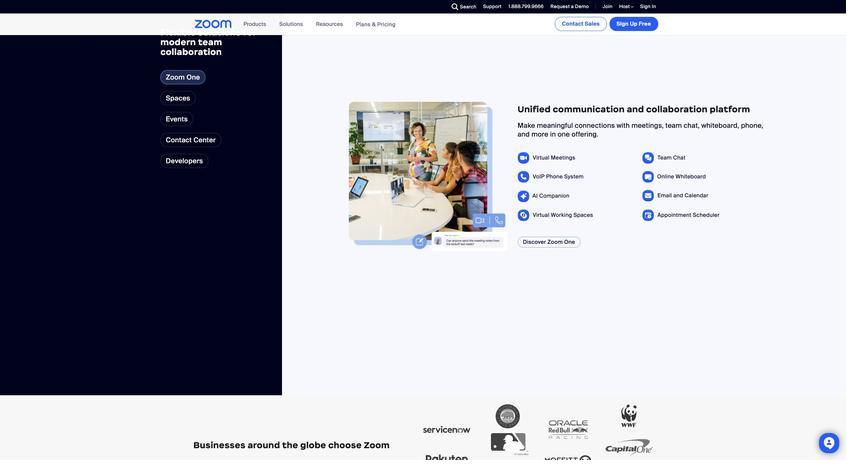 Task type: describe. For each thing, give the bounding box(es) containing it.
a
[[571, 3, 574, 9]]

0 vertical spatial and
[[627, 104, 644, 115]]

one
[[558, 130, 570, 139]]

voip
[[533, 173, 545, 181]]

host
[[619, 3, 631, 9]]

make
[[518, 121, 535, 130]]

product information navigation
[[239, 14, 401, 35]]

companion
[[539, 193, 570, 200]]

join
[[603, 3, 613, 9]]

choose
[[328, 441, 362, 452]]

businesses
[[193, 441, 246, 452]]

calendar
[[685, 192, 709, 199]]

whiteboard
[[676, 173, 706, 181]]

wwf logo image
[[606, 401, 653, 433]]

discover zoom one link
[[518, 237, 581, 248]]

online
[[657, 173, 674, 181]]

for
[[243, 27, 256, 38]]

support
[[483, 3, 502, 9]]

sign in
[[640, 3, 656, 9]]

products button
[[244, 14, 269, 35]]

solutions
[[198, 27, 241, 38]]

products
[[244, 21, 266, 28]]

zoom contact center tab
[[160, 133, 221, 147]]

in
[[550, 130, 556, 139]]

banner containing contact sales
[[187, 14, 660, 35]]

email and calendar link
[[658, 192, 709, 199]]

mlb logo image
[[484, 433, 531, 456]]

virtual working spaces link
[[533, 212, 593, 219]]

meaningful
[[537, 121, 573, 130]]

phone
[[546, 173, 563, 181]]

join link up the meetings navigation
[[603, 3, 613, 9]]

meetings,
[[632, 121, 664, 130]]

request a demo
[[551, 3, 589, 9]]

resources
[[316, 21, 343, 28]]

contact for contact center
[[166, 136, 192, 145]]

flexible solutions for modern team collaboration
[[160, 27, 256, 57]]

voip phone system link
[[533, 173, 584, 181]]

email
[[658, 192, 672, 199]]

ai
[[533, 193, 538, 200]]

modern
[[160, 37, 196, 48]]

1.888.799.9666
[[509, 3, 544, 9]]

contact for contact sales
[[562, 20, 584, 27]]

phone,
[[741, 121, 764, 130]]

contact sales
[[562, 20, 600, 27]]

solutions button
[[279, 14, 306, 35]]

team chat link
[[658, 155, 686, 162]]

collaboration inside zoom one group
[[646, 104, 708, 115]]

team chat
[[658, 155, 686, 162]]

host button
[[619, 3, 634, 10]]

search button
[[447, 0, 478, 14]]

meetings navigation
[[554, 14, 660, 32]]

around
[[248, 441, 280, 452]]

collaboration inside flexible solutions for modern team collaboration
[[160, 46, 222, 57]]

the
[[282, 441, 298, 452]]

flexible
[[160, 27, 196, 38]]

team
[[658, 155, 672, 162]]

zoom inside discover zoom one link
[[548, 239, 563, 246]]

zoom interface icon - instant message image
[[411, 178, 508, 252]]

contact center
[[166, 136, 216, 145]]

contact sales link
[[555, 17, 607, 31]]

chat,
[[684, 121, 700, 130]]

whiteboard,
[[702, 121, 740, 130]]

meetings
[[551, 155, 576, 162]]

one inside tab
[[187, 73, 200, 82]]

2 horizontal spatial and
[[674, 192, 683, 199]]

team inside make meaningful connections with meetings, team chat, whiteboard, phone, and more in one offering.
[[666, 121, 682, 130]]

working
[[551, 212, 572, 219]]

sign up free
[[617, 20, 651, 27]]



Task type: vqa. For each thing, say whether or not it's contained in the screenshot.
the bottommost team
yes



Task type: locate. For each thing, give the bounding box(es) containing it.
appointment
[[658, 212, 692, 219]]

0 horizontal spatial zoom
[[166, 73, 185, 82]]

virtual down ai
[[533, 212, 550, 219]]

virtual
[[533, 155, 550, 162], [533, 212, 550, 219]]

and up with
[[627, 104, 644, 115]]

sign in link
[[635, 0, 660, 14], [640, 3, 656, 9]]

chat
[[673, 155, 686, 162]]

make meaningful connections with meetings, team chat, whiteboard, phone, and more in one offering.
[[518, 121, 764, 139]]

sign left in
[[640, 3, 651, 9]]

in
[[652, 3, 656, 9]]

online whiteboard
[[657, 173, 706, 181]]

virtual for virtual working spaces
[[533, 212, 550, 219]]

1 vertical spatial team
[[666, 121, 682, 130]]

sign
[[640, 3, 651, 9], [617, 20, 629, 27]]

1 vertical spatial and
[[518, 130, 530, 139]]

1 horizontal spatial one
[[564, 239, 575, 246]]

1 horizontal spatial zoom
[[364, 441, 390, 452]]

request a demo link
[[546, 0, 591, 14], [551, 3, 589, 9]]

ai companion link
[[533, 193, 570, 200]]

0 vertical spatial team
[[198, 37, 222, 48]]

0 horizontal spatial collaboration
[[160, 46, 222, 57]]

team down zoom logo
[[198, 37, 222, 48]]

online whiteboard link
[[657, 173, 706, 181]]

contact left "center"
[[166, 136, 192, 145]]

capital one logo image
[[606, 433, 653, 461]]

1 vertical spatial collaboration
[[646, 104, 708, 115]]

plans & pricing
[[356, 21, 396, 28]]

0 vertical spatial collaboration
[[160, 46, 222, 57]]

zoom inside zoom one tab
[[166, 73, 185, 82]]

servicenow logo image
[[423, 415, 470, 446]]

0 vertical spatial one
[[187, 73, 200, 82]]

sign for sign in
[[640, 3, 651, 9]]

search
[[460, 4, 477, 10]]

contact down a on the right of the page
[[562, 20, 584, 27]]

system
[[564, 173, 584, 181]]

1 horizontal spatial team
[[666, 121, 682, 130]]

support link
[[478, 0, 503, 14], [483, 3, 502, 9]]

contact inside 'link'
[[562, 20, 584, 27]]

with
[[617, 121, 630, 130]]

and right email
[[674, 192, 683, 199]]

join link
[[598, 0, 614, 14], [603, 3, 613, 9]]

sign left up
[[617, 20, 629, 27]]

one inside group
[[564, 239, 575, 246]]

sign for sign up free
[[617, 20, 629, 27]]

communication
[[553, 104, 625, 115]]

sales
[[585, 20, 600, 27]]

1 vertical spatial contact
[[166, 136, 192, 145]]

demo
[[575, 3, 589, 9]]

&
[[372, 21, 376, 28]]

0 horizontal spatial team
[[198, 37, 222, 48]]

contact
[[562, 20, 584, 27], [166, 136, 192, 145]]

scheduler
[[693, 212, 720, 219]]

oracle red bull logo image
[[545, 415, 592, 446]]

sign inside button
[[617, 20, 629, 27]]

1 horizontal spatial contact
[[562, 20, 584, 27]]

2 horizontal spatial zoom
[[548, 239, 563, 246]]

team inside flexible solutions for modern team collaboration
[[198, 37, 222, 48]]

sign up free button
[[610, 17, 658, 31]]

and
[[627, 104, 644, 115], [518, 130, 530, 139], [674, 192, 683, 199]]

rakuten logo image
[[423, 446, 470, 461]]

discover zoom one
[[523, 239, 575, 246]]

spaces
[[574, 212, 593, 219]]

0 horizontal spatial and
[[518, 130, 530, 139]]

virtual meetings
[[533, 155, 576, 162]]

ai companion
[[533, 193, 570, 200]]

2 vertical spatial zoom
[[364, 441, 390, 452]]

1 virtual from the top
[[533, 155, 550, 162]]

team left chat,
[[666, 121, 682, 130]]

voip phone system
[[533, 173, 584, 181]]

1 vertical spatial one
[[564, 239, 575, 246]]

up
[[630, 20, 638, 27]]

california state parks logo image
[[484, 401, 531, 433]]

virtual meetings link
[[533, 155, 576, 162]]

unified
[[518, 104, 551, 115]]

connections
[[575, 121, 615, 130]]

join link left host
[[598, 0, 614, 14]]

1 horizontal spatial and
[[627, 104, 644, 115]]

appointment scheduler link
[[658, 212, 720, 219]]

1.888.799.9666 button
[[503, 0, 546, 14], [509, 3, 544, 9]]

request
[[551, 3, 570, 9]]

zoom one tab
[[160, 70, 206, 85]]

offering.
[[572, 130, 599, 139]]

and left more
[[518, 130, 530, 139]]

discover
[[523, 239, 546, 246]]

1 vertical spatial zoom
[[548, 239, 563, 246]]

0 vertical spatial sign
[[640, 3, 651, 9]]

2 vertical spatial and
[[674, 192, 683, 199]]

flexible solutions for modern team collaboration tab list
[[160, 70, 221, 147]]

solutions
[[279, 21, 303, 28]]

zoom
[[166, 73, 185, 82], [548, 239, 563, 246], [364, 441, 390, 452]]

pricing
[[377, 21, 396, 28]]

zoom logo image
[[195, 20, 232, 28]]

1 horizontal spatial collaboration
[[646, 104, 708, 115]]

0 vertical spatial contact
[[562, 20, 584, 27]]

resources button
[[316, 14, 346, 35]]

email and calendar
[[658, 192, 709, 199]]

virtual up voip
[[533, 155, 550, 162]]

0 vertical spatial zoom
[[166, 73, 185, 82]]

center
[[194, 136, 216, 145]]

collaboration up chat,
[[646, 104, 708, 115]]

0 horizontal spatial sign
[[617, 20, 629, 27]]

more
[[532, 130, 549, 139]]

platform
[[710, 104, 750, 115]]

zoom one
[[166, 73, 200, 82]]

0 horizontal spatial contact
[[166, 136, 192, 145]]

virtual for virtual meetings
[[533, 155, 550, 162]]

moffitt cancer center logo image
[[545, 446, 592, 461]]

free
[[639, 20, 651, 27]]

team
[[198, 37, 222, 48], [666, 121, 682, 130]]

banner
[[187, 14, 660, 35]]

businesses around the globe choose zoom
[[193, 441, 390, 452]]

collaboration down flexible
[[160, 46, 222, 57]]

0 horizontal spatial one
[[187, 73, 200, 82]]

and inside make meaningful connections with meetings, team chat, whiteboard, phone, and more in one offering.
[[518, 130, 530, 139]]

1 vertical spatial virtual
[[533, 212, 550, 219]]

unified communication and collaboration platform
[[518, 104, 750, 115]]

plans
[[356, 21, 371, 28]]

1 vertical spatial sign
[[617, 20, 629, 27]]

globe
[[300, 441, 326, 452]]

2 virtual from the top
[[533, 212, 550, 219]]

0 vertical spatial virtual
[[533, 155, 550, 162]]

1 horizontal spatial sign
[[640, 3, 651, 9]]

one
[[187, 73, 200, 82], [564, 239, 575, 246]]

contact inside tab
[[166, 136, 192, 145]]

collaboration
[[160, 46, 222, 57], [646, 104, 708, 115]]

zoom one group
[[282, 0, 846, 396]]

appointment scheduler
[[658, 212, 720, 219]]

virtual working spaces
[[533, 212, 593, 219]]



